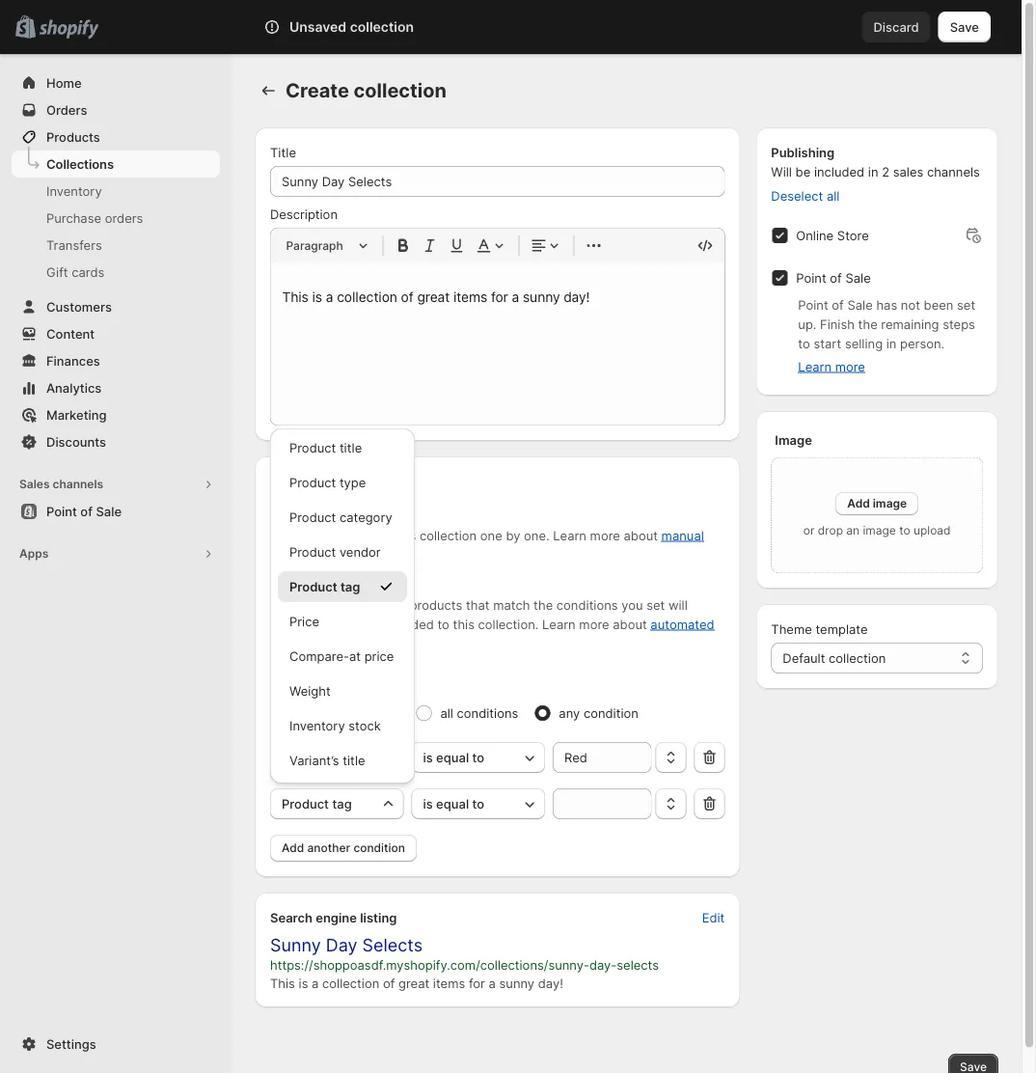 Task type: describe. For each thing, give the bounding box(es) containing it.
product down collection type
[[290, 510, 336, 525]]

0 horizontal spatial all
[[441, 706, 454, 721]]

conditions
[[270, 675, 335, 690]]

is equal to for 2nd is equal to "dropdown button" from the bottom of the page
[[423, 750, 485, 765]]

variant's
[[290, 753, 339, 768]]

finances
[[46, 353, 100, 368]]

items
[[433, 976, 466, 991]]

manual
[[295, 505, 338, 520]]

publishing
[[772, 145, 835, 160]]

selects
[[617, 958, 659, 973]]

point inside button
[[46, 504, 77, 519]]

listing
[[360, 910, 397, 925]]

products must match:
[[270, 706, 400, 721]]

for
[[469, 976, 486, 991]]

2 is equal to button from the top
[[412, 789, 545, 820]]

0 vertical spatial products
[[323, 528, 376, 543]]

0 vertical spatial point
[[797, 270, 827, 285]]

product tag for product tag dropdown button
[[282, 797, 352, 812]]

set inside the existing and future products that match the conditions you set will automatically be added to this collection. learn more about
[[647, 598, 666, 613]]

added
[[397, 617, 434, 632]]

and
[[345, 598, 368, 613]]

conditions inside the existing and future products that match the conditions you set will automatically be added to this collection. learn more about
[[557, 598, 619, 613]]

title for product title
[[340, 440, 362, 455]]

category
[[340, 510, 393, 525]]

gift cards link
[[12, 259, 220, 286]]

collections for add
[[295, 547, 359, 562]]

content link
[[12, 321, 220, 348]]

sales channels button
[[12, 471, 220, 498]]

is inside "sunny day selects https://shoppoasdf.myshopify.com/collections/sunny-day-selects this is a collection of great items for a sunny day!"
[[299, 976, 308, 991]]

collection.
[[479, 617, 539, 632]]

default collection
[[783, 651, 887, 666]]

be inside "publishing will be included in 2 sales channels"
[[796, 164, 811, 179]]

engine
[[316, 910, 357, 925]]

manual collections link
[[295, 528, 705, 562]]

up.
[[799, 317, 817, 332]]

image
[[776, 433, 813, 448]]

all inside "button"
[[827, 188, 840, 203]]

stock
[[349, 718, 381, 733]]

automatically
[[295, 617, 374, 632]]

more for finish
[[836, 359, 866, 374]]

product type
[[290, 475, 366, 490]]

unsaved collection
[[290, 19, 414, 35]]

collection for default collection
[[829, 651, 887, 666]]

products link
[[12, 124, 220, 151]]

1 vertical spatial conditions
[[457, 706, 519, 721]]

settings link
[[12, 1031, 220, 1058]]

product up collection type
[[290, 440, 336, 455]]

0 vertical spatial about
[[624, 528, 658, 543]]

or
[[804, 524, 815, 538]]

weight
[[290, 684, 331, 699]]

point of sale button
[[0, 498, 232, 525]]

start
[[814, 336, 842, 351]]

products for products
[[46, 129, 100, 144]]

search button
[[232, 12, 792, 42]]

day!
[[539, 976, 564, 991]]

point of sale link
[[12, 498, 220, 525]]

1 a from the left
[[312, 976, 319, 991]]

has
[[877, 297, 898, 312]]

in inside "publishing will be included in 2 sales channels"
[[869, 164, 879, 179]]

orders
[[46, 102, 87, 117]]

1 vertical spatial image
[[864, 524, 897, 538]]

home link
[[12, 70, 220, 97]]

unsaved
[[290, 19, 347, 35]]

remaining
[[882, 317, 940, 332]]

type for product type
[[340, 475, 366, 490]]

collection type
[[270, 474, 362, 489]]

compare-
[[290, 649, 349, 664]]

collections for existing
[[295, 636, 359, 651]]

gift cards
[[46, 265, 105, 280]]

search engine listing
[[270, 910, 397, 925]]

this
[[270, 976, 295, 991]]

https://shoppoasdf.myshopify.com/collections/sunny-
[[270, 958, 590, 973]]

will
[[669, 598, 688, 613]]

collection inside "sunny day selects https://shoppoasdf.myshopify.com/collections/sunny-day-selects this is a collection of great items for a sunny day!"
[[323, 976, 380, 991]]

inventory for inventory
[[46, 183, 102, 198]]

variant's title
[[290, 753, 366, 768]]

is equal to for 2nd is equal to "dropdown button" from the top of the page
[[423, 797, 485, 812]]

manual collections
[[295, 528, 705, 562]]

1 vertical spatial more
[[590, 528, 621, 543]]

more for you
[[580, 617, 610, 632]]

included
[[815, 164, 865, 179]]

one.
[[524, 528, 550, 543]]

another
[[307, 841, 351, 855]]

tag for the product tag option
[[341, 579, 361, 594]]

in inside "point of sale has not been set up. finish the remaining steps to start selling in person. learn more"
[[887, 336, 897, 351]]

collection for unsaved collection
[[350, 19, 414, 35]]

online
[[797, 228, 834, 243]]

sales channels
[[19, 477, 103, 491]]

save button
[[939, 12, 992, 42]]

automated
[[295, 574, 361, 589]]

search for search
[[263, 19, 304, 34]]

discard
[[874, 19, 920, 34]]

of inside "point of sale has not been set up. finish the remaining steps to start selling in person. learn more"
[[833, 297, 845, 312]]

Title text field
[[270, 166, 725, 197]]

any
[[559, 706, 580, 721]]

product inside the product tag option
[[290, 579, 338, 594]]

analytics link
[[12, 375, 220, 402]]

be inside the existing and future products that match the conditions you set will automatically be added to this collection. learn more about
[[378, 617, 393, 632]]

inventory stock
[[290, 718, 381, 733]]

of down online store
[[831, 270, 843, 285]]

theme
[[772, 622, 813, 637]]

one
[[481, 528, 503, 543]]

.
[[359, 547, 363, 562]]

collection left one
[[420, 528, 477, 543]]

by
[[506, 528, 521, 543]]

inventory for inventory stock
[[290, 718, 345, 733]]

2
[[883, 164, 890, 179]]

manual
[[662, 528, 705, 543]]

0 vertical spatial condition
[[584, 706, 639, 721]]

must
[[327, 706, 356, 721]]

compare-at price
[[290, 649, 394, 664]]

all conditions
[[441, 706, 519, 721]]

customers
[[46, 299, 112, 314]]

finances link
[[12, 348, 220, 375]]

cards
[[72, 265, 105, 280]]

product up automated
[[290, 545, 336, 560]]

selects
[[363, 935, 423, 956]]

1 vertical spatial learn
[[553, 528, 587, 543]]

condition inside button
[[354, 841, 405, 855]]

sunny
[[270, 935, 321, 956]]

add for add products to this collection one by one. learn more about
[[295, 528, 320, 543]]

of inside button
[[80, 504, 93, 519]]

you
[[622, 598, 644, 613]]



Task type: locate. For each thing, give the bounding box(es) containing it.
0 vertical spatial is
[[423, 750, 433, 765]]

price
[[290, 614, 320, 629]]

add for add image
[[848, 497, 871, 511]]

sale left has
[[848, 297, 874, 312]]

channels down discounts
[[53, 477, 103, 491]]

2 collections from the top
[[295, 636, 359, 651]]

0 horizontal spatial point of sale
[[46, 504, 122, 519]]

1 horizontal spatial the
[[859, 317, 878, 332]]

the up selling
[[859, 317, 878, 332]]

to
[[799, 336, 811, 351], [900, 524, 911, 538], [379, 528, 391, 543], [438, 617, 450, 632], [473, 750, 485, 765], [473, 797, 485, 812]]

1 horizontal spatial set
[[958, 297, 976, 312]]

1 vertical spatial is equal to button
[[412, 789, 545, 820]]

tag up "add another condition"
[[333, 797, 352, 812]]

sale inside "point of sale has not been set up. finish the remaining steps to start selling in person. learn more"
[[848, 297, 874, 312]]

2 is equal to from the top
[[423, 797, 485, 812]]

collections link
[[12, 151, 220, 178]]

match
[[494, 598, 530, 613]]

point inside "point of sale has not been set up. finish the remaining steps to start selling in person. learn more"
[[799, 297, 829, 312]]

collections inside automated collections
[[295, 636, 359, 651]]

search up create
[[263, 19, 304, 34]]

products
[[46, 129, 100, 144], [270, 706, 323, 721]]

0 vertical spatial channels
[[928, 164, 981, 179]]

sales
[[894, 164, 924, 179]]

1 vertical spatial products
[[410, 598, 463, 613]]

of down sales channels
[[80, 504, 93, 519]]

this inside the existing and future products that match the conditions you set will automatically be added to this collection. learn more about
[[453, 617, 475, 632]]

drop
[[819, 524, 844, 538]]

0 vertical spatial inventory
[[46, 183, 102, 198]]

add down manual
[[295, 528, 320, 543]]

list box containing product title
[[270, 433, 415, 776]]

point
[[797, 270, 827, 285], [799, 297, 829, 312], [46, 504, 77, 519]]

0 vertical spatial equal
[[436, 750, 469, 765]]

collection down 'template' in the right of the page
[[829, 651, 887, 666]]

0 horizontal spatial in
[[869, 164, 879, 179]]

product tag inside dropdown button
[[282, 797, 352, 812]]

1 vertical spatial be
[[378, 617, 393, 632]]

0 horizontal spatial products
[[46, 129, 100, 144]]

collections
[[46, 156, 114, 171]]

1 collections from the top
[[295, 547, 359, 562]]

0 horizontal spatial condition
[[354, 841, 405, 855]]

of
[[831, 270, 843, 285], [833, 297, 845, 312], [80, 504, 93, 519], [383, 976, 395, 991]]

1 horizontal spatial inventory
[[290, 718, 345, 733]]

1 vertical spatial search
[[270, 910, 313, 925]]

the right match on the bottom of page
[[534, 598, 553, 613]]

2 vertical spatial point
[[46, 504, 77, 519]]

purchase
[[46, 210, 101, 225]]

tag up the and
[[341, 579, 361, 594]]

automated
[[651, 617, 715, 632]]

products down orders
[[46, 129, 100, 144]]

1 vertical spatial products
[[270, 706, 323, 721]]

0 horizontal spatial channels
[[53, 477, 103, 491]]

0 vertical spatial set
[[958, 297, 976, 312]]

0 vertical spatial is equal to
[[423, 750, 485, 765]]

product tag option
[[270, 568, 415, 602]]

type inside list box
[[340, 475, 366, 490]]

1 horizontal spatial this
[[453, 617, 475, 632]]

0 horizontal spatial a
[[312, 976, 319, 991]]

0 vertical spatial collections
[[295, 547, 359, 562]]

conditions
[[557, 598, 619, 613], [457, 706, 519, 721]]

1 horizontal spatial a
[[489, 976, 496, 991]]

0 vertical spatial product tag
[[290, 579, 361, 594]]

type
[[335, 474, 362, 489], [340, 475, 366, 490]]

sale inside button
[[96, 504, 122, 519]]

purchase orders
[[46, 210, 143, 225]]

content
[[46, 326, 95, 341]]

more right one.
[[590, 528, 621, 543]]

to inside the existing and future products that match the conditions you set will automatically be added to this collection. learn more about
[[438, 617, 450, 632]]

the inside "point of sale has not been set up. finish the remaining steps to start selling in person. learn more"
[[859, 317, 878, 332]]

product down variant's
[[282, 797, 329, 812]]

1 vertical spatial point
[[799, 297, 829, 312]]

add for add another condition
[[282, 841, 304, 855]]

marketing link
[[12, 402, 220, 429]]

not
[[902, 297, 921, 312]]

collection down unsaved collection
[[354, 79, 447, 102]]

more down selling
[[836, 359, 866, 374]]

2 vertical spatial sale
[[96, 504, 122, 519]]

learn down start
[[799, 359, 832, 374]]

product title
[[290, 440, 362, 455]]

future
[[371, 598, 407, 613]]

product category
[[290, 510, 393, 525]]

1 is equal to button from the top
[[412, 742, 545, 773]]

collections down automatically
[[295, 636, 359, 651]]

title
[[270, 145, 296, 160]]

0 vertical spatial be
[[796, 164, 811, 179]]

point of sale inside button
[[46, 504, 122, 519]]

inventory up variant's
[[290, 718, 345, 733]]

add left another
[[282, 841, 304, 855]]

product tag button
[[270, 789, 404, 820]]

condition
[[584, 706, 639, 721], [354, 841, 405, 855]]

0 vertical spatial add
[[848, 497, 871, 511]]

learn inside the existing and future products that match the conditions you set will automatically be added to this collection. learn more about
[[543, 617, 576, 632]]

collections inside manual collections
[[295, 547, 359, 562]]

0 horizontal spatial set
[[647, 598, 666, 613]]

description
[[270, 207, 338, 222]]

point down sales channels
[[46, 504, 77, 519]]

tag for product tag dropdown button
[[333, 797, 352, 812]]

1 vertical spatial add
[[295, 528, 320, 543]]

1 horizontal spatial products
[[410, 598, 463, 613]]

edit
[[703, 910, 725, 925]]

1 vertical spatial collections
[[295, 636, 359, 651]]

1 vertical spatial is
[[423, 797, 433, 812]]

apps button
[[12, 541, 220, 568]]

0 vertical spatial in
[[869, 164, 879, 179]]

1 vertical spatial all
[[441, 706, 454, 721]]

will
[[772, 164, 793, 179]]

of left great
[[383, 976, 395, 991]]

automated collections link
[[295, 617, 715, 651]]

channels right sales
[[928, 164, 981, 179]]

0 horizontal spatial conditions
[[457, 706, 519, 721]]

this up the future
[[395, 528, 416, 543]]

in left 2
[[869, 164, 879, 179]]

1 vertical spatial tag
[[333, 797, 352, 812]]

is for 2nd is equal to "dropdown button" from the top of the page
[[423, 797, 433, 812]]

0 vertical spatial all
[[827, 188, 840, 203]]

paragraph button
[[279, 234, 375, 257]]

product tag up the existing
[[290, 579, 361, 594]]

products up vendor on the bottom of page
[[323, 528, 376, 543]]

image right an
[[864, 524, 897, 538]]

this down that
[[453, 617, 475, 632]]

set left the will at the right bottom
[[647, 598, 666, 613]]

0 vertical spatial the
[[859, 317, 878, 332]]

0 vertical spatial title
[[340, 440, 362, 455]]

automated collections
[[295, 617, 715, 651]]

add another condition
[[282, 841, 405, 855]]

1 vertical spatial the
[[534, 598, 553, 613]]

0 horizontal spatial products
[[323, 528, 376, 543]]

0 vertical spatial more
[[836, 359, 866, 374]]

add inside button
[[282, 841, 304, 855]]

is
[[423, 750, 433, 765], [423, 797, 433, 812], [299, 976, 308, 991]]

search inside button
[[263, 19, 304, 34]]

search up sunny
[[270, 910, 313, 925]]

sunny day selects https://shoppoasdf.myshopify.com/collections/sunny-day-selects this is a collection of great items for a sunny day!
[[270, 935, 659, 991]]

1 horizontal spatial in
[[887, 336, 897, 351]]

at
[[349, 649, 361, 664]]

1 horizontal spatial be
[[796, 164, 811, 179]]

of inside "sunny day selects https://shoppoasdf.myshopify.com/collections/sunny-day-selects this is a collection of great items for a sunny day!"
[[383, 976, 395, 991]]

title
[[340, 440, 362, 455], [343, 753, 366, 768]]

1 vertical spatial sale
[[848, 297, 874, 312]]

condition right another
[[354, 841, 405, 855]]

0 vertical spatial tag
[[341, 579, 361, 594]]

0 vertical spatial this
[[395, 528, 416, 543]]

add another condition button
[[270, 835, 417, 862]]

1 horizontal spatial all
[[827, 188, 840, 203]]

tag inside dropdown button
[[333, 797, 352, 812]]

1 horizontal spatial conditions
[[557, 598, 619, 613]]

1 is equal to from the top
[[423, 750, 485, 765]]

point of sale down sales channels
[[46, 504, 122, 519]]

conditions down automated collections 'link'
[[457, 706, 519, 721]]

shopify image
[[39, 20, 99, 39]]

2 a from the left
[[489, 976, 496, 991]]

collection
[[350, 19, 414, 35], [354, 79, 447, 102], [420, 528, 477, 543], [829, 651, 887, 666], [323, 976, 380, 991]]

orders link
[[12, 97, 220, 124]]

inventory inside list box
[[290, 718, 345, 733]]

product tag inside option
[[290, 579, 361, 594]]

collection right unsaved
[[350, 19, 414, 35]]

None text field
[[553, 742, 652, 773]]

1 vertical spatial channels
[[53, 477, 103, 491]]

about inside the existing and future products that match the conditions you set will automatically be added to this collection. learn more about
[[613, 617, 648, 632]]

a
[[312, 976, 319, 991], [489, 976, 496, 991]]

selling
[[846, 336, 884, 351]]

is for 2nd is equal to "dropdown button" from the bottom of the page
[[423, 750, 433, 765]]

is equal to
[[423, 750, 485, 765], [423, 797, 485, 812]]

0 vertical spatial point of sale
[[797, 270, 872, 285]]

existing
[[295, 598, 342, 613]]

vendor
[[340, 545, 381, 560]]

product up manual
[[290, 475, 336, 490]]

conditions left you in the bottom of the page
[[557, 598, 619, 613]]

learn right one.
[[553, 528, 587, 543]]

product up the existing
[[290, 579, 338, 594]]

publishing will be included in 2 sales channels
[[772, 145, 981, 179]]

0 horizontal spatial the
[[534, 598, 553, 613]]

that
[[466, 598, 490, 613]]

existing and future products that match the conditions you set will automatically be added to this collection. learn more about
[[295, 598, 688, 632]]

save
[[951, 19, 980, 34]]

match:
[[360, 706, 400, 721]]

1 vertical spatial is equal to
[[423, 797, 485, 812]]

been
[[925, 297, 954, 312]]

finish
[[821, 317, 855, 332]]

products for products must match:
[[270, 706, 323, 721]]

home
[[46, 75, 82, 90]]

channels inside sales channels button
[[53, 477, 103, 491]]

of up finish on the top right
[[833, 297, 845, 312]]

inventory up purchase
[[46, 183, 102, 198]]

1 vertical spatial product tag
[[282, 797, 352, 812]]

set up steps
[[958, 297, 976, 312]]

about left manual
[[624, 528, 658, 543]]

marketing
[[46, 407, 107, 422]]

1 vertical spatial in
[[887, 336, 897, 351]]

1 vertical spatial this
[[453, 617, 475, 632]]

discounts
[[46, 434, 106, 449]]

customers link
[[12, 294, 220, 321]]

1 vertical spatial inventory
[[290, 718, 345, 733]]

point down online
[[797, 270, 827, 285]]

set inside "point of sale has not been set up. finish the remaining steps to start selling in person. learn more"
[[958, 297, 976, 312]]

all down included
[[827, 188, 840, 203]]

sales
[[19, 477, 50, 491]]

more inside "point of sale has not been set up. finish the remaining steps to start selling in person. learn more"
[[836, 359, 866, 374]]

set
[[958, 297, 976, 312], [647, 598, 666, 613]]

learn inside "point of sale has not been set up. finish the remaining steps to start selling in person. learn more"
[[799, 359, 832, 374]]

products up added
[[410, 598, 463, 613]]

to inside "point of sale has not been set up. finish the remaining steps to start selling in person. learn more"
[[799, 336, 811, 351]]

1 vertical spatial title
[[343, 753, 366, 768]]

collections up automated
[[295, 547, 359, 562]]

0 vertical spatial sale
[[846, 270, 872, 285]]

point of sale has not been set up. finish the remaining steps to start selling in person. learn more
[[799, 297, 976, 374]]

1 horizontal spatial products
[[270, 706, 323, 721]]

search for search engine listing
[[270, 910, 313, 925]]

sunny
[[500, 976, 535, 991]]

transfers link
[[12, 232, 220, 259]]

title up product type
[[340, 440, 362, 455]]

product tag for the product tag option
[[290, 579, 361, 594]]

0 vertical spatial learn
[[799, 359, 832, 374]]

channels inside "publishing will be included in 2 sales channels"
[[928, 164, 981, 179]]

1 horizontal spatial condition
[[584, 706, 639, 721]]

1 vertical spatial condition
[[354, 841, 405, 855]]

sale down "store"
[[846, 270, 872, 285]]

paragraph
[[286, 238, 343, 252]]

products down weight
[[270, 706, 323, 721]]

a right for
[[489, 976, 496, 991]]

be down the future
[[378, 617, 393, 632]]

2 vertical spatial add
[[282, 841, 304, 855]]

more inside the existing and future products that match the conditions you set will automatically be added to this collection. learn more about
[[580, 617, 610, 632]]

be
[[796, 164, 811, 179], [378, 617, 393, 632]]

1 horizontal spatial point of sale
[[797, 270, 872, 285]]

point up up.
[[799, 297, 829, 312]]

add up an
[[848, 497, 871, 511]]

is equal to button
[[412, 742, 545, 773], [412, 789, 545, 820]]

the inside the existing and future products that match the conditions you set will automatically be added to this collection. learn more about
[[534, 598, 553, 613]]

tag inside option
[[341, 579, 361, 594]]

this
[[395, 528, 416, 543], [453, 617, 475, 632]]

learn for up.
[[799, 359, 832, 374]]

2 vertical spatial is
[[299, 976, 308, 991]]

1 vertical spatial equal
[[436, 797, 469, 812]]

2 equal from the top
[[436, 797, 469, 812]]

the
[[859, 317, 878, 332], [534, 598, 553, 613]]

0 horizontal spatial inventory
[[46, 183, 102, 198]]

be down publishing
[[796, 164, 811, 179]]

2 vertical spatial more
[[580, 617, 610, 632]]

more right collection.
[[580, 617, 610, 632]]

channels
[[928, 164, 981, 179], [53, 477, 103, 491]]

in down remaining
[[887, 336, 897, 351]]

collection
[[270, 474, 332, 489]]

product tag down variant's
[[282, 797, 352, 812]]

condition right "any"
[[584, 706, 639, 721]]

all right match:
[[441, 706, 454, 721]]

collection down day
[[323, 976, 380, 991]]

collection for create collection
[[354, 79, 447, 102]]

create
[[286, 79, 349, 102]]

0 vertical spatial conditions
[[557, 598, 619, 613]]

learn right collection.
[[543, 617, 576, 632]]

1 vertical spatial set
[[647, 598, 666, 613]]

0 vertical spatial search
[[263, 19, 304, 34]]

a right this
[[312, 976, 319, 991]]

sale down sales channels button
[[96, 504, 122, 519]]

online store
[[797, 228, 870, 243]]

learn for conditions
[[543, 617, 576, 632]]

price
[[365, 649, 394, 664]]

1 vertical spatial point of sale
[[46, 504, 122, 519]]

title for variant's title
[[343, 753, 366, 768]]

steps
[[943, 317, 976, 332]]

2 vertical spatial learn
[[543, 617, 576, 632]]

0 vertical spatial products
[[46, 129, 100, 144]]

title down stock
[[343, 753, 366, 768]]

0 horizontal spatial this
[[395, 528, 416, 543]]

1 equal from the top
[[436, 750, 469, 765]]

image up 'or drop an image to upload'
[[874, 497, 908, 511]]

0 vertical spatial is equal to button
[[412, 742, 545, 773]]

product inside product tag dropdown button
[[282, 797, 329, 812]]

default
[[783, 651, 826, 666]]

about down you in the bottom of the page
[[613, 617, 648, 632]]

point of sale down online store
[[797, 270, 872, 285]]

1 horizontal spatial channels
[[928, 164, 981, 179]]

products inside the existing and future products that match the conditions you set will automatically be added to this collection. learn more about
[[410, 598, 463, 613]]

inventory
[[46, 183, 102, 198], [290, 718, 345, 733]]

list box
[[270, 433, 415, 776]]

type for collection type
[[335, 474, 362, 489]]

0 horizontal spatial be
[[378, 617, 393, 632]]

0 vertical spatial image
[[874, 497, 908, 511]]

None text field
[[553, 789, 652, 820]]

template
[[816, 622, 869, 637]]

1 vertical spatial about
[[613, 617, 648, 632]]

in
[[869, 164, 879, 179], [887, 336, 897, 351]]

person.
[[901, 336, 945, 351]]

inventory link
[[12, 178, 220, 205]]



Task type: vqa. For each thing, say whether or not it's contained in the screenshot.
Create collection's the collection
yes



